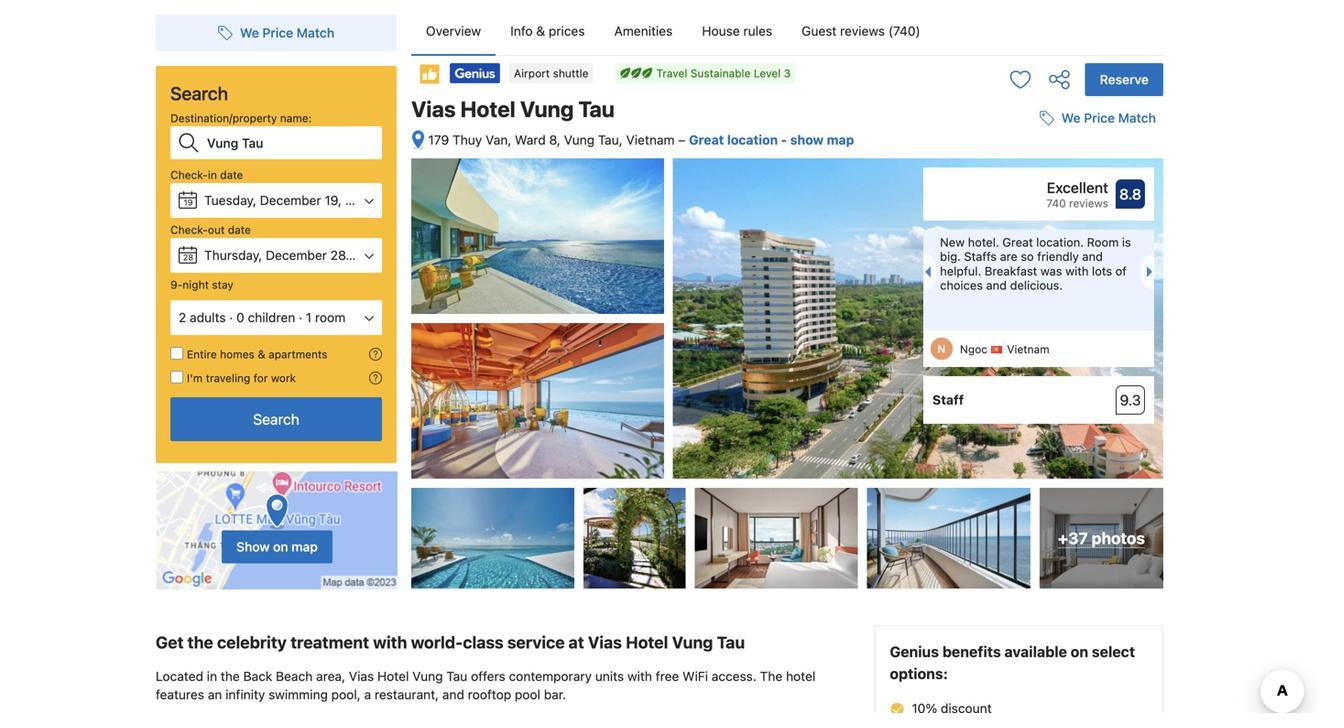 Task type: locate. For each thing, give the bounding box(es) containing it.
3
[[784, 67, 791, 80]]

location
[[727, 132, 778, 148]]

infinity
[[226, 688, 265, 703]]

Where are you going? field
[[200, 126, 382, 159]]

0 vertical spatial reviews
[[840, 23, 885, 38]]

and up lots
[[1083, 250, 1103, 264]]

28,
[[331, 248, 349, 263]]

match for the bottom we price match dropdown button
[[1118, 111, 1156, 126]]

1 vertical spatial great
[[1003, 236, 1033, 249]]

tau up access.
[[717, 633, 745, 653]]

vias hotel vung tau
[[411, 96, 615, 122]]

travel
[[657, 67, 688, 80]]

rules
[[744, 23, 772, 38]]

1 horizontal spatial &
[[536, 23, 545, 38]]

and left rooftop
[[442, 688, 464, 703]]

we'll show you stays where you can have the entire place to yourself image
[[369, 348, 382, 361], [369, 348, 382, 361]]

beach
[[276, 669, 313, 685]]

photos
[[1092, 529, 1145, 548]]

2 vertical spatial with
[[628, 669, 652, 685]]

0 vertical spatial and
[[1083, 250, 1103, 264]]

december for thursday,
[[266, 248, 327, 263]]

0 horizontal spatial on
[[273, 540, 288, 555]]

· left 1 on the left
[[299, 310, 302, 325]]

0 vertical spatial &
[[536, 23, 545, 38]]

2
[[179, 310, 186, 325]]

1 vertical spatial check-
[[170, 224, 208, 236]]

tau
[[579, 96, 615, 122], [717, 633, 745, 653], [447, 669, 468, 685]]

0 horizontal spatial we price match
[[240, 25, 335, 40]]

1 horizontal spatial on
[[1071, 644, 1089, 661]]

the up infinity
[[221, 669, 240, 685]]

vung up restaurant,
[[413, 669, 443, 685]]

1 vertical spatial &
[[258, 348, 265, 361]]

0 horizontal spatial with
[[373, 633, 407, 653]]

december for tuesday,
[[260, 193, 321, 208]]

i'm traveling for work
[[187, 372, 296, 385]]

units
[[595, 669, 624, 685]]

in up an
[[207, 669, 217, 685]]

hotel up restaurant,
[[377, 669, 409, 685]]

0 vertical spatial on
[[273, 540, 288, 555]]

2 vertical spatial and
[[442, 688, 464, 703]]

+37 photos
[[1058, 529, 1145, 548]]

1 check- from the top
[[170, 169, 208, 181]]

1 vertical spatial price
[[1084, 111, 1115, 126]]

entire
[[187, 348, 217, 361]]

1 horizontal spatial we
[[1062, 111, 1081, 126]]

pool,
[[331, 688, 361, 703]]

reserve
[[1100, 72, 1149, 87]]

& inside search section
[[258, 348, 265, 361]]

thursday,
[[204, 248, 262, 263]]

a
[[364, 688, 371, 703]]

2 horizontal spatial with
[[1066, 264, 1089, 278]]

price for we price match dropdown button in the search section
[[262, 25, 293, 40]]

destination/property
[[170, 112, 277, 125]]

1 vertical spatial vias
[[588, 633, 622, 653]]

1 horizontal spatial we price match
[[1062, 111, 1156, 126]]

tau up tau,
[[579, 96, 615, 122]]

hotel up free
[[626, 633, 668, 653]]

price down 'reserve' button
[[1084, 111, 1115, 126]]

0 vertical spatial map
[[827, 132, 854, 148]]

& right info
[[536, 23, 545, 38]]

we price match button
[[211, 16, 342, 49], [1032, 102, 1164, 135]]

0 horizontal spatial vias
[[349, 669, 374, 685]]

0 vertical spatial we price match
[[240, 25, 335, 40]]

located
[[156, 669, 203, 685]]

1 vertical spatial tau
[[717, 633, 745, 653]]

entire homes & apartments
[[187, 348, 328, 361]]

1 vertical spatial we price match
[[1062, 111, 1156, 126]]

1 horizontal spatial with
[[628, 669, 652, 685]]

date right out
[[228, 224, 251, 236]]

price inside search section
[[262, 25, 293, 40]]

previous image
[[920, 267, 931, 278]]

1 vertical spatial vietnam
[[1007, 343, 1050, 356]]

0 vertical spatial hotel
[[460, 96, 516, 122]]

traveling
[[206, 372, 250, 385]]

0 vertical spatial price
[[262, 25, 293, 40]]

28
[[183, 253, 194, 263]]

reviews down excellent
[[1069, 197, 1109, 210]]

hotel
[[786, 669, 816, 685]]

0 vertical spatial the
[[188, 633, 213, 653]]

0 horizontal spatial price
[[262, 25, 293, 40]]

december left 28,
[[266, 248, 327, 263]]

1 horizontal spatial hotel
[[460, 96, 516, 122]]

hotel
[[460, 96, 516, 122], [626, 633, 668, 653], [377, 669, 409, 685]]

rooftop
[[468, 688, 511, 703]]

1 vertical spatial 2023
[[353, 248, 384, 263]]

valign  initial image
[[419, 63, 441, 85]]

great up are
[[1003, 236, 1033, 249]]

1 vertical spatial on
[[1071, 644, 1089, 661]]

1 vertical spatial date
[[228, 224, 251, 236]]

we price match inside search section
[[240, 25, 335, 40]]

0 vertical spatial we
[[240, 25, 259, 40]]

airport shuttle
[[514, 67, 589, 80]]

0 vertical spatial match
[[297, 25, 335, 40]]

back
[[243, 669, 272, 685]]

0 vertical spatial 2023
[[345, 193, 376, 208]]

1 vertical spatial december
[[266, 248, 327, 263]]

0 vertical spatial check-
[[170, 169, 208, 181]]

level
[[754, 67, 781, 80]]

0 vertical spatial in
[[208, 169, 217, 181]]

0 vertical spatial great
[[689, 132, 724, 148]]

1 vertical spatial and
[[986, 278, 1007, 292]]

2 vertical spatial hotel
[[377, 669, 409, 685]]

1 vertical spatial reviews
[[1069, 197, 1109, 210]]

we price match down 'reserve' button
[[1062, 111, 1156, 126]]

0 vertical spatial vietnam
[[626, 132, 675, 148]]

vietnam left –
[[626, 132, 675, 148]]

and inside located in the back beach area, vias hotel vung tau offers contemporary units with free wifi access. the hotel features an infinity swimming pool, a restaurant, and rooftop pool bar
[[442, 688, 464, 703]]

match down 'reserve' button
[[1118, 111, 1156, 126]]

2 vertical spatial vias
[[349, 669, 374, 685]]

0 horizontal spatial we
[[240, 25, 259, 40]]

we up destination/property name: at the left of page
[[240, 25, 259, 40]]

stay
[[212, 279, 234, 291]]

treatment
[[291, 633, 369, 653]]

0 horizontal spatial and
[[442, 688, 464, 703]]

helpful.
[[940, 264, 982, 278]]

1 vertical spatial match
[[1118, 111, 1156, 126]]

we price match up name:
[[240, 25, 335, 40]]

with left world-
[[373, 633, 407, 653]]

0 horizontal spatial tau
[[447, 669, 468, 685]]

match inside search section
[[297, 25, 335, 40]]

1 vertical spatial search
[[253, 411, 299, 428]]

vung inside located in the back beach area, vias hotel vung tau offers contemporary units with free wifi access. the hotel features an infinity swimming pool, a restaurant, and rooftop pool bar
[[413, 669, 443, 685]]

2023
[[345, 193, 376, 208], [353, 248, 384, 263]]

vietnam right ngoc
[[1007, 343, 1050, 356]]

1 horizontal spatial map
[[827, 132, 854, 148]]

1 horizontal spatial tau
[[579, 96, 615, 122]]

great right –
[[689, 132, 724, 148]]

1 horizontal spatial vias
[[411, 96, 456, 122]]

on inside the genius benefits available on select options:
[[1071, 644, 1089, 661]]

1 horizontal spatial reviews
[[1069, 197, 1109, 210]]

· left the 0
[[229, 310, 233, 325]]

740
[[1047, 197, 1066, 210]]

2 horizontal spatial hotel
[[626, 633, 668, 653]]

1 vertical spatial the
[[221, 669, 240, 685]]

scored 9.3 element
[[1116, 386, 1145, 415]]

0 vertical spatial with
[[1066, 264, 1089, 278]]

night
[[183, 279, 209, 291]]

0 vertical spatial search
[[170, 82, 228, 104]]

1 vertical spatial with
[[373, 633, 407, 653]]

2 vertical spatial tau
[[447, 669, 468, 685]]

we up excellent
[[1062, 111, 1081, 126]]

1 vertical spatial in
[[207, 669, 217, 685]]

0 horizontal spatial ·
[[229, 310, 233, 325]]

in inside located in the back beach area, vias hotel vung tau offers contemporary units with free wifi access. the hotel features an infinity swimming pool, a restaurant, and rooftop pool bar
[[207, 669, 217, 685]]

1
[[306, 310, 312, 325]]

1 horizontal spatial great
[[1003, 236, 1033, 249]]

features
[[156, 688, 204, 703]]

check- down 19
[[170, 224, 208, 236]]

the
[[760, 669, 783, 685]]

1 vertical spatial we
[[1062, 111, 1081, 126]]

vung
[[520, 96, 574, 122], [564, 132, 595, 148], [672, 633, 713, 653], [413, 669, 443, 685]]

2023 right 28,
[[353, 248, 384, 263]]

check- up 19
[[170, 169, 208, 181]]

restaurant,
[[375, 688, 439, 703]]

guest reviews (740)
[[802, 23, 921, 38]]

0 vertical spatial december
[[260, 193, 321, 208]]

search up destination/property
[[170, 82, 228, 104]]

we price match
[[240, 25, 335, 40], [1062, 111, 1156, 126]]

we price match button up name:
[[211, 16, 342, 49]]

amenities link
[[600, 7, 687, 55]]

0 horizontal spatial &
[[258, 348, 265, 361]]

0 horizontal spatial match
[[297, 25, 335, 40]]

pool
[[515, 688, 541, 703]]

price up name:
[[262, 25, 293, 40]]

excellent
[[1047, 179, 1109, 197]]

on inside search section
[[273, 540, 288, 555]]

0 horizontal spatial hotel
[[377, 669, 409, 685]]

0
[[236, 310, 244, 325]]

in up tuesday,
[[208, 169, 217, 181]]

2 horizontal spatial and
[[1083, 250, 1103, 264]]

vietnam
[[626, 132, 675, 148], [1007, 343, 1050, 356]]

overview
[[426, 23, 481, 38]]

2 check- from the top
[[170, 224, 208, 236]]

tuesday,
[[204, 193, 256, 208]]

with down friendly
[[1066, 264, 1089, 278]]

celebrity
[[217, 633, 287, 653]]

choices
[[940, 278, 983, 292]]

with inside located in the back beach area, vias hotel vung tau offers contemporary units with free wifi access. the hotel features an infinity swimming pool, a restaurant, and rooftop pool bar
[[628, 669, 652, 685]]

vias right at
[[588, 633, 622, 653]]

class
[[463, 633, 504, 653]]

with
[[1066, 264, 1089, 278], [373, 633, 407, 653], [628, 669, 652, 685]]

match up name:
[[297, 25, 335, 40]]

hotel up van,
[[460, 96, 516, 122]]

with left free
[[628, 669, 652, 685]]

1 horizontal spatial vietnam
[[1007, 343, 1050, 356]]

vias
[[411, 96, 456, 122], [588, 633, 622, 653], [349, 669, 374, 685]]

0 horizontal spatial map
[[292, 540, 318, 555]]

0 horizontal spatial reviews
[[840, 23, 885, 38]]

tau left offers
[[447, 669, 468, 685]]

0 vertical spatial date
[[220, 169, 243, 181]]

in
[[208, 169, 217, 181], [207, 669, 217, 685]]

vias up the a
[[349, 669, 374, 685]]

2023 right 19,
[[345, 193, 376, 208]]

1 horizontal spatial match
[[1118, 111, 1156, 126]]

1 horizontal spatial search
[[253, 411, 299, 428]]

get the celebrity treatment with world-class service at vias hotel vung tau
[[156, 633, 745, 653]]

0 vertical spatial we price match button
[[211, 16, 342, 49]]

& up for
[[258, 348, 265, 361]]

on left select
[[1071, 644, 1089, 661]]

if you select this option, we'll show you popular business travel features like breakfast, wifi and free parking. image
[[369, 372, 382, 385], [369, 372, 382, 385]]

on right show
[[273, 540, 288, 555]]

0 horizontal spatial we price match button
[[211, 16, 342, 49]]

december left 19,
[[260, 193, 321, 208]]

location.
[[1037, 236, 1084, 249]]

i'm
[[187, 372, 203, 385]]

and down 'breakfast'
[[986, 278, 1007, 292]]

show
[[790, 132, 824, 148]]

reviews inside excellent 740 reviews
[[1069, 197, 1109, 210]]

search section
[[148, 0, 404, 591]]

1 vertical spatial map
[[292, 540, 318, 555]]

friendly
[[1037, 250, 1079, 264]]

2 horizontal spatial tau
[[717, 633, 745, 653]]

reviews left the (740)
[[840, 23, 885, 38]]

with inside new hotel. great location. room is big. staffs are so friendly and helpful. breakfast was with lots of choices and delicious.
[[1066, 264, 1089, 278]]

the right "get"
[[188, 633, 213, 653]]

search
[[170, 82, 228, 104], [253, 411, 299, 428]]

0 vertical spatial vias
[[411, 96, 456, 122]]

vias up 179
[[411, 96, 456, 122]]

date up tuesday,
[[220, 169, 243, 181]]

we inside search section
[[240, 25, 259, 40]]

in inside search section
[[208, 169, 217, 181]]

we price match button down 'reserve' button
[[1032, 102, 1164, 135]]

1 horizontal spatial ·
[[299, 310, 302, 325]]

1 horizontal spatial price
[[1084, 111, 1115, 126]]

are
[[1000, 250, 1018, 264]]

1 horizontal spatial the
[[221, 669, 240, 685]]

search down work
[[253, 411, 299, 428]]

map
[[827, 132, 854, 148], [292, 540, 318, 555]]

for
[[254, 372, 268, 385]]

1 horizontal spatial we price match button
[[1032, 102, 1164, 135]]



Task type: vqa. For each thing, say whether or not it's contained in the screenshot.
topmost &
yes



Task type: describe. For each thing, give the bounding box(es) containing it.
world-
[[411, 633, 463, 653]]

0 horizontal spatial vietnam
[[626, 132, 675, 148]]

airport
[[514, 67, 550, 80]]

next image
[[1147, 267, 1158, 278]]

van,
[[486, 132, 512, 148]]

show
[[236, 540, 270, 555]]

wifi
[[683, 669, 708, 685]]

check- for out
[[170, 224, 208, 236]]

+37
[[1058, 529, 1088, 548]]

lots
[[1092, 264, 1112, 278]]

offers
[[471, 669, 506, 685]]

2 horizontal spatial vias
[[588, 633, 622, 653]]

is
[[1122, 236, 1131, 249]]

19,
[[325, 193, 342, 208]]

1 horizontal spatial and
[[986, 278, 1007, 292]]

date for check-out date
[[228, 224, 251, 236]]

work
[[271, 372, 296, 385]]

genius
[[890, 644, 939, 661]]

scored 8.8 element
[[1116, 180, 1145, 209]]

8,
[[549, 132, 561, 148]]

available
[[1005, 644, 1067, 661]]

swimming
[[269, 688, 328, 703]]

great inside new hotel. great location. room is big. staffs are so friendly and helpful. breakfast was with lots of choices and delicious.
[[1003, 236, 1033, 249]]

the inside located in the back beach area, vias hotel vung tau offers contemporary units with free wifi access. the hotel features an infinity swimming pool, a restaurant, and rooftop pool bar
[[221, 669, 240, 685]]

breakfast
[[985, 264, 1037, 278]]

2023 for tuesday, december 19, 2023
[[345, 193, 376, 208]]

2 · from the left
[[299, 310, 302, 325]]

vung up 8,
[[520, 96, 574, 122]]

1 vertical spatial hotel
[[626, 633, 668, 653]]

was
[[1041, 264, 1062, 278]]

new
[[940, 236, 965, 249]]

we price match button inside search section
[[211, 16, 342, 49]]

hotel inside located in the back beach area, vias hotel vung tau offers contemporary units with free wifi access. the hotel features an infinity swimming pool, a restaurant, and rooftop pool bar
[[377, 669, 409, 685]]

staffs
[[964, 250, 997, 264]]

0 horizontal spatial search
[[170, 82, 228, 104]]

info & prices
[[511, 23, 585, 38]]

house rules
[[702, 23, 772, 38]]

8.8
[[1120, 186, 1142, 203]]

vias inside located in the back beach area, vias hotel vung tau offers contemporary units with free wifi access. the hotel features an infinity swimming pool, a restaurant, and rooftop pool bar
[[349, 669, 374, 685]]

tuesday, december 19, 2023
[[204, 193, 376, 208]]

delicious.
[[1010, 278, 1063, 292]]

homes
[[220, 348, 255, 361]]

9-night stay
[[170, 279, 234, 291]]

search inside button
[[253, 411, 299, 428]]

2 adults · 0 children · 1 room button
[[170, 301, 382, 335]]

info & prices link
[[496, 7, 600, 55]]

reserve button
[[1085, 63, 1164, 96]]

room
[[315, 310, 346, 325]]

guest
[[802, 23, 837, 38]]

we for the bottom we price match dropdown button
[[1062, 111, 1081, 126]]

in for located
[[207, 669, 217, 685]]

ward
[[515, 132, 546, 148]]

0 horizontal spatial the
[[188, 633, 213, 653]]

vung up wifi
[[672, 633, 713, 653]]

match for we price match dropdown button in the search section
[[297, 25, 335, 40]]

vung right 8,
[[564, 132, 595, 148]]

select
[[1092, 644, 1135, 661]]

at
[[569, 633, 584, 653]]

ngoc
[[960, 343, 988, 356]]

179
[[428, 132, 449, 148]]

click to open map view image
[[411, 130, 425, 151]]

2023 for thursday, december 28, 2023
[[353, 248, 384, 263]]

access.
[[712, 669, 757, 685]]

thuy
[[453, 132, 482, 148]]

destination/property name:
[[170, 112, 312, 125]]

benefits
[[943, 644, 1001, 661]]

1 vertical spatial we price match button
[[1032, 102, 1164, 135]]

tau inside located in the back beach area, vias hotel vung tau offers contemporary units with free wifi access. the hotel features an infinity swimming pool, a restaurant, and rooftop pool bar
[[447, 669, 468, 685]]

show on map
[[236, 540, 318, 555]]

an
[[208, 688, 222, 703]]

9.3
[[1120, 392, 1141, 409]]

contemporary
[[509, 669, 592, 685]]

tau,
[[598, 132, 623, 148]]

we price match for we price match dropdown button in the search section
[[240, 25, 335, 40]]

great location - show map button
[[689, 132, 854, 148]]

1 · from the left
[[229, 310, 233, 325]]

price for the bottom we price match dropdown button
[[1084, 111, 1115, 126]]

rated excellent element
[[933, 177, 1109, 199]]

amenities
[[614, 23, 673, 38]]

children
[[248, 310, 295, 325]]

big.
[[940, 250, 961, 264]]

we price match for the bottom we price match dropdown button
[[1062, 111, 1156, 126]]

179 thuy van, ward 8, vung tau, vietnam – great location - show map
[[428, 132, 854, 148]]

so
[[1021, 250, 1034, 264]]

sustainable
[[691, 67, 751, 80]]

genius benefits available on select options:
[[890, 644, 1135, 683]]

we for we price match dropdown button in the search section
[[240, 25, 259, 40]]

new hotel. great location. room is big. staffs are so friendly and helpful. breakfast was with lots of choices and delicious.
[[940, 236, 1131, 292]]

check-in date
[[170, 169, 243, 181]]

0 horizontal spatial great
[[689, 132, 724, 148]]

adults
[[190, 310, 226, 325]]

search button
[[170, 398, 382, 442]]

of
[[1116, 264, 1127, 278]]

shuttle
[[553, 67, 589, 80]]

0 vertical spatial tau
[[579, 96, 615, 122]]

map inside search section
[[292, 540, 318, 555]]

excellent 740 reviews
[[1047, 179, 1109, 210]]

-
[[781, 132, 787, 148]]

check-out date
[[170, 224, 251, 236]]

located in the back beach area, vias hotel vung tau offers contemporary units with free wifi access. the hotel features an infinity swimming pool, a restaurant, and rooftop pool bar
[[156, 669, 823, 714]]

name:
[[280, 112, 312, 125]]

house rules link
[[687, 7, 787, 55]]

hotel.
[[968, 236, 999, 249]]

2 adults · 0 children · 1 room
[[179, 310, 346, 325]]

info
[[511, 23, 533, 38]]

in for check-
[[208, 169, 217, 181]]

room
[[1087, 236, 1119, 249]]

thursday, december 28, 2023
[[204, 248, 384, 263]]

get
[[156, 633, 184, 653]]

date for check-in date
[[220, 169, 243, 181]]

check- for in
[[170, 169, 208, 181]]

–
[[678, 132, 686, 148]]

19
[[184, 198, 193, 208]]

(740)
[[889, 23, 921, 38]]

service
[[507, 633, 565, 653]]

house
[[702, 23, 740, 38]]



